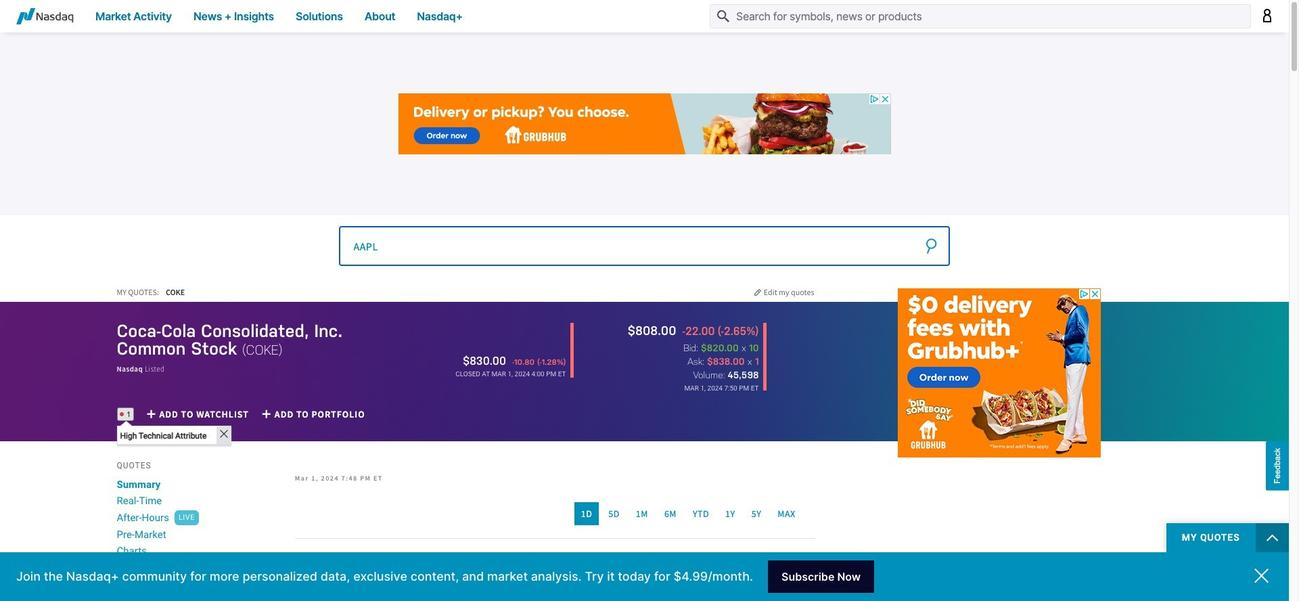 Task type: describe. For each thing, give the bounding box(es) containing it.
data as of element
[[685, 385, 759, 392]]

Search Button - Click to open the Search Overlay Modal Box text field
[[710, 4, 1252, 28]]



Task type: locate. For each thing, give the bounding box(es) containing it.
advertisement element
[[398, 93, 891, 154], [898, 288, 1101, 458]]

0 horizontal spatial advertisement element
[[398, 93, 891, 154]]

primary navigation navigation
[[0, 0, 1290, 32]]

click to dismiss this message and remain on nasdaq.com image
[[1255, 568, 1269, 583]]

Find a Symbol text field
[[339, 226, 951, 266]]

0 vertical spatial advertisement element
[[398, 93, 891, 154]]

1 vertical spatial advertisement element
[[898, 288, 1101, 458]]

1 horizontal spatial advertisement element
[[898, 288, 1101, 458]]

homepage logo url - navigate back to the homepage image
[[16, 8, 74, 24]]

account login - click to log into your account image
[[1263, 8, 1273, 22]]

None search field
[[339, 225, 951, 266]]



